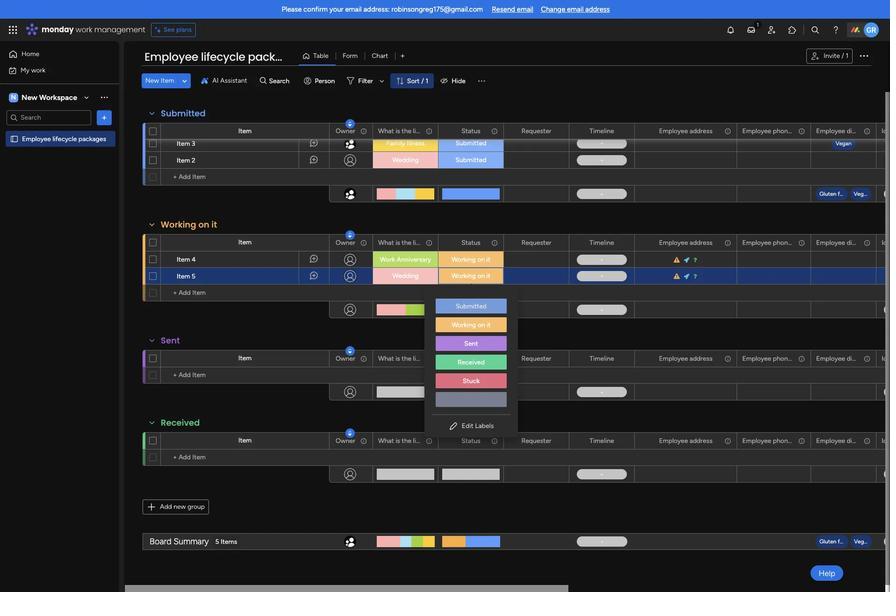 Task type: describe. For each thing, give the bounding box(es) containing it.
my
[[21, 66, 30, 74]]

5 items
[[215, 538, 237, 546]]

dietary for 2nd employee dietary restricti field from the top
[[847, 239, 867, 247]]

monday
[[42, 24, 74, 35]]

invite
[[824, 52, 840, 60]]

1 employee phone number field from the top
[[740, 126, 816, 136]]

3 employee phone number from the top
[[742, 355, 816, 363]]

angle down image
[[182, 77, 187, 84]]

ide for 4th the ide field from the top
[[882, 437, 890, 445]]

working inside working on it field
[[161, 219, 196, 230]]

group
[[187, 503, 205, 511]]

1 number from the top
[[793, 127, 816, 135]]

life for fourth what is the life event? field from the top
[[413, 437, 422, 445]]

please
[[282, 5, 302, 14]]

employee dietary restricti for 3rd employee dietary restricti field
[[816, 355, 890, 363]]

1 image
[[754, 19, 762, 30]]

table button
[[299, 49, 336, 64]]

form
[[343, 52, 358, 60]]

sent for sent option on the bottom of page
[[464, 340, 478, 348]]

change
[[541, 5, 565, 14]]

add
[[160, 503, 172, 511]]

summary
[[174, 536, 209, 547]]

email for change email address
[[567, 5, 584, 14]]

warning image
[[674, 257, 681, 263]]

2 free from the top
[[838, 539, 848, 545]]

owner field for 2nd sort desc icon from the bottom of the page
[[333, 238, 358, 248]]

sent option
[[436, 336, 507, 351]]

2 sort desc image from the top
[[348, 348, 352, 354]]

working on it option
[[436, 317, 507, 332]]

4 ide field from the top
[[879, 436, 890, 446]]

the for 4th what is the life event? field from the bottom
[[402, 127, 411, 135]]

workspace image
[[9, 92, 18, 103]]

form button
[[336, 49, 365, 64]]

management
[[94, 24, 145, 35]]

event? for 3rd what is the life event? field from the bottom
[[424, 239, 443, 247]]

change email address
[[541, 5, 610, 14]]

it inside field
[[212, 219, 217, 230]]

item 2
[[177, 157, 195, 165]]

hide button
[[437, 73, 471, 88]]

2
[[192, 157, 195, 165]]

4 what is the life event? from the top
[[378, 437, 443, 445]]

lifecycle inside field
[[201, 49, 245, 65]]

add view image
[[401, 53, 405, 60]]

filter button
[[343, 73, 387, 88]]

1 wedding from the top
[[392, 156, 419, 164]]

life for 3rd what is the life event? field from the bottom
[[413, 239, 422, 247]]

employee dietary restricti for 2nd employee dietary restricti field from the top
[[816, 239, 890, 247]]

2 employee address field from the top
[[657, 238, 715, 248]]

employee lifecycle packages inside list box
[[22, 135, 106, 143]]

4 restricti from the top
[[869, 437, 890, 445]]

my work
[[21, 66, 45, 74]]

2 owner from the top
[[336, 239, 355, 247]]

2 requester field from the top
[[519, 238, 554, 248]]

search everything image
[[811, 25, 820, 35]]

sent for sent 'field'
[[161, 335, 180, 346]]

work for my
[[31, 66, 45, 74]]

4 timeline field from the top
[[587, 436, 616, 446]]

1 sort desc image from the top
[[348, 121, 352, 127]]

2 is from the top
[[396, 239, 400, 247]]

1 gluten free from the top
[[820, 191, 848, 197]]

new workspace
[[22, 93, 77, 102]]

please confirm your email address: robinsongreg175@gmail.com
[[282, 5, 483, 14]]

notifications image
[[726, 25, 735, 35]]

your
[[330, 5, 343, 14]]

question image
[[693, 273, 698, 280]]

home
[[22, 50, 39, 58]]

table
[[313, 52, 329, 60]]

person
[[315, 77, 335, 85]]

employee dietary restricti for fourth employee dietary restricti field
[[816, 437, 890, 445]]

menu image
[[477, 76, 486, 86]]

question image
[[693, 257, 698, 263]]

new item
[[145, 77, 174, 85]]

1 what is the life event? from the top
[[378, 127, 443, 135]]

my work button
[[6, 63, 101, 78]]

Search in workspace field
[[20, 112, 78, 123]]

1 is from the top
[[396, 127, 400, 135]]

stuck
[[463, 377, 480, 385]]

4 phone from the top
[[773, 437, 792, 445]]

employee address for 2nd employee address field from the bottom of the page
[[659, 355, 713, 363]]

family illness
[[386, 139, 425, 147]]

employee lifecycle packages list box
[[0, 129, 119, 273]]

workspace
[[39, 93, 77, 102]]

new for new workspace
[[22, 93, 37, 102]]

event? for 4th what is the life event? field from the bottom
[[424, 127, 443, 135]]

change email address link
[[541, 5, 610, 14]]

employee address for first employee address field from the bottom of the page
[[659, 437, 713, 445]]

1 requester from the top
[[521, 127, 551, 135]]

2 restricti from the top
[[869, 239, 890, 247]]

1 for sort / 1
[[426, 77, 428, 85]]

dietary for fourth employee dietary restricti field from the bottom of the page
[[847, 127, 867, 135]]

items
[[221, 538, 237, 546]]

1 employee phone number from the top
[[742, 127, 816, 135]]

address for 4th employee address field from the bottom of the page
[[690, 127, 713, 135]]

help image
[[831, 25, 841, 35]]

greg robinson image
[[864, 22, 879, 37]]

3 owner from the top
[[336, 355, 355, 363]]

4 number from the top
[[793, 437, 816, 445]]

1 email from the left
[[345, 5, 362, 14]]

edit
[[462, 422, 474, 430]]

work
[[380, 256, 395, 264]]

filter
[[358, 77, 373, 85]]

owner field for 2nd sort desc image from the top
[[333, 436, 358, 446]]

ai assistant
[[212, 77, 247, 85]]

stuck option
[[436, 374, 507, 388]]

working on it inside working on it 'option'
[[452, 321, 491, 329]]

hide
[[452, 77, 466, 85]]

Employee lifecycle packages field
[[142, 49, 302, 65]]

4 employee dietary restricti field from the top
[[814, 436, 890, 446]]

4 + add item text field from the top
[[165, 452, 325, 463]]

Working on it field
[[158, 219, 219, 231]]

4
[[192, 256, 196, 264]]

board summary
[[150, 536, 209, 547]]

robinsongreg175@gmail.com
[[391, 5, 483, 14]]

workspace options image
[[100, 93, 109, 102]]

4 owner from the top
[[336, 437, 355, 445]]

4 timeline from the top
[[590, 437, 614, 445]]

2 wedding from the top
[[392, 272, 419, 280]]

1 horizontal spatial option
[[436, 392, 507, 407]]

life for 4th what is the life event? field from the bottom
[[413, 127, 422, 135]]

the for 3rd what is the life event? field from the bottom
[[402, 239, 411, 247]]

what for 3rd what is the life event? field from the bottom
[[378, 239, 394, 247]]

Search field
[[267, 74, 295, 87]]

2 gluten from the top
[[820, 539, 836, 545]]

1 + add item text field from the top
[[165, 172, 325, 183]]

chart
[[372, 52, 388, 60]]

2 phone from the top
[[773, 239, 792, 247]]

submitted option
[[436, 299, 507, 314]]

3 + add item text field from the top
[[165, 370, 325, 381]]

2 + add item text field from the top
[[165, 288, 325, 299]]

0 horizontal spatial option
[[0, 130, 119, 132]]

resend
[[492, 5, 515, 14]]

1 gluten from the top
[[820, 191, 836, 197]]

see plans button
[[151, 23, 196, 37]]

3
[[192, 140, 195, 148]]

invite / 1 button
[[806, 49, 853, 64]]

item 4
[[177, 256, 196, 264]]

/ for invite
[[842, 52, 844, 60]]

3 ide field from the top
[[879, 354, 890, 364]]

0 vertical spatial vegan
[[836, 140, 852, 147]]

2 gluten free from the top
[[820, 539, 848, 545]]

warning image
[[674, 273, 681, 280]]

edit labels button
[[432, 419, 511, 434]]

item 5
[[177, 273, 195, 281]]

2 employee dietary restricti field from the top
[[814, 238, 890, 248]]

3 requester field from the top
[[519, 354, 554, 364]]

person button
[[300, 73, 340, 88]]

help
[[819, 569, 835, 578]]

1 ide field from the top
[[879, 126, 890, 136]]

1 restricti from the top
[[869, 127, 890, 135]]

2 employee phone number field from the top
[[740, 238, 816, 248]]

2 number from the top
[[793, 239, 816, 247]]



Task type: locate. For each thing, give the bounding box(es) containing it.
+ Add Item text field
[[165, 172, 325, 183], [165, 288, 325, 299], [165, 370, 325, 381], [165, 452, 325, 463]]

the for second what is the life event? field from the bottom
[[402, 355, 411, 363]]

0 vertical spatial 1
[[846, 52, 849, 60]]

1 horizontal spatial employee lifecycle packages
[[144, 49, 302, 65]]

event? down edit labels button
[[424, 437, 443, 445]]

5 left items
[[215, 538, 219, 546]]

rocket image left question image
[[684, 273, 690, 280]]

1 vertical spatial 1
[[426, 77, 428, 85]]

2 timeline field from the top
[[587, 238, 616, 248]]

status
[[462, 127, 481, 135], [462, 239, 481, 247], [462, 355, 481, 363], [462, 437, 481, 445]]

0 vertical spatial free
[[838, 191, 848, 197]]

life for second what is the life event? field from the bottom
[[413, 355, 422, 363]]

1 vertical spatial packages
[[78, 135, 106, 143]]

3 employee phone number field from the top
[[740, 354, 816, 364]]

column information image
[[360, 127, 367, 135], [724, 127, 732, 135], [798, 127, 806, 135], [863, 127, 871, 135], [360, 239, 367, 247], [425, 239, 433, 247], [491, 239, 498, 247], [724, 239, 732, 247], [798, 239, 806, 247], [360, 355, 367, 363], [798, 355, 806, 363], [360, 437, 367, 445], [724, 437, 732, 445], [863, 437, 871, 445]]

address for 2nd employee address field from the bottom of the page
[[690, 355, 713, 363]]

options image down workspace options icon
[[100, 113, 109, 122]]

what
[[378, 127, 394, 135], [378, 239, 394, 247], [378, 355, 394, 363], [378, 437, 394, 445]]

Submitted field
[[158, 108, 208, 120]]

rocket image
[[684, 257, 690, 263], [684, 273, 690, 280]]

2 email from the left
[[517, 5, 533, 14]]

employee lifecycle packages up ai assistant button
[[144, 49, 302, 65]]

what for 4th what is the life event? field from the bottom
[[378, 127, 394, 135]]

work right monday
[[76, 24, 92, 35]]

2 status from the top
[[462, 239, 481, 247]]

packages inside list box
[[78, 135, 106, 143]]

3 employee dietary restricti field from the top
[[814, 354, 890, 364]]

plans
[[176, 26, 192, 34]]

1 vertical spatial /
[[422, 77, 424, 85]]

employee address for 4th employee address field from the bottom of the page
[[659, 127, 713, 135]]

4 ide from the top
[[882, 437, 890, 445]]

3 ide from the top
[[882, 355, 890, 363]]

event?
[[424, 127, 443, 135], [424, 239, 443, 247], [424, 355, 443, 363], [424, 437, 443, 445]]

public board image
[[10, 134, 19, 143]]

status for fourth 'status' field from the bottom of the page
[[462, 127, 481, 135]]

see plans
[[163, 26, 192, 34]]

on inside 'option'
[[478, 321, 485, 329]]

3 phone from the top
[[773, 355, 792, 363]]

3 dietary from the top
[[847, 355, 867, 363]]

0 vertical spatial gluten free
[[820, 191, 848, 197]]

packages down workspace options icon
[[78, 135, 106, 143]]

see
[[163, 26, 175, 34]]

0 horizontal spatial sent
[[161, 335, 180, 346]]

0 vertical spatial /
[[842, 52, 844, 60]]

packages
[[248, 49, 302, 65], [78, 135, 106, 143]]

1 horizontal spatial packages
[[248, 49, 302, 65]]

1 vertical spatial 5
[[215, 538, 219, 546]]

/ right invite
[[842, 52, 844, 60]]

on
[[198, 219, 209, 230], [477, 256, 485, 264], [477, 272, 485, 280], [478, 321, 485, 329]]

1 horizontal spatial email
[[517, 5, 533, 14]]

1 horizontal spatial options image
[[858, 50, 870, 61]]

0 horizontal spatial 5
[[192, 273, 195, 281]]

1 vertical spatial gluten free
[[820, 539, 848, 545]]

employee address for third employee address field from the bottom of the page
[[659, 239, 713, 247]]

option down search in workspace field
[[0, 130, 119, 132]]

1 vertical spatial work
[[31, 66, 45, 74]]

ide for fourth the ide field from the bottom of the page
[[882, 127, 890, 135]]

3 status field from the top
[[459, 354, 483, 364]]

2 rocket image from the top
[[684, 273, 690, 280]]

ide for third the ide field from the bottom
[[882, 239, 890, 247]]

1 life from the top
[[413, 127, 422, 135]]

on inside field
[[198, 219, 209, 230]]

3 timeline from the top
[[590, 355, 614, 363]]

1 vertical spatial option
[[436, 392, 507, 407]]

rocket image for question image
[[684, 273, 690, 280]]

3 what is the life event? field from the top
[[376, 354, 443, 364]]

2 ide field from the top
[[879, 238, 890, 248]]

0 vertical spatial rocket image
[[684, 257, 690, 263]]

family
[[386, 139, 405, 147]]

the for fourth what is the life event? field from the top
[[402, 437, 411, 445]]

3 requester from the top
[[521, 355, 551, 363]]

dietary for fourth employee dietary restricti field
[[847, 437, 867, 445]]

employee lifecycle packages down search in workspace field
[[22, 135, 106, 143]]

working inside working on it 'option'
[[452, 321, 476, 329]]

3 is from the top
[[396, 355, 400, 363]]

select product image
[[8, 25, 18, 35]]

employee lifecycle packages
[[144, 49, 302, 65], [22, 135, 106, 143]]

status for 3rd 'status' field from the bottom of the page
[[462, 239, 481, 247]]

Received field
[[158, 417, 202, 429]]

board
[[150, 536, 171, 547]]

1 phone from the top
[[773, 127, 792, 135]]

0 vertical spatial lifecycle
[[201, 49, 245, 65]]

rocket image for question icon
[[684, 257, 690, 263]]

received inside option
[[458, 359, 485, 367]]

Employee dietary restricti field
[[814, 126, 890, 136], [814, 238, 890, 248], [814, 354, 890, 364], [814, 436, 890, 446]]

event? for second what is the life event? field from the bottom
[[424, 355, 443, 363]]

options image down greg robinson icon
[[858, 50, 870, 61]]

option
[[0, 130, 119, 132], [436, 392, 507, 407]]

work
[[76, 24, 92, 35], [31, 66, 45, 74]]

1 horizontal spatial 1
[[846, 52, 849, 60]]

0 horizontal spatial /
[[422, 77, 424, 85]]

1 vertical spatial free
[[838, 539, 848, 545]]

life
[[413, 127, 422, 135], [413, 239, 422, 247], [413, 355, 422, 363], [413, 437, 422, 445]]

1 vertical spatial wedding
[[392, 272, 419, 280]]

sent inside 'field'
[[161, 335, 180, 346]]

0 vertical spatial options image
[[858, 50, 870, 61]]

it
[[212, 219, 217, 230], [486, 256, 490, 264], [486, 272, 490, 280], [487, 321, 491, 329]]

1 horizontal spatial 5
[[215, 538, 219, 546]]

chart button
[[365, 49, 395, 64]]

4 employee phone number from the top
[[742, 437, 816, 445]]

1 inside button
[[846, 52, 849, 60]]

address for first employee address field from the bottom of the page
[[690, 437, 713, 445]]

2 requester from the top
[[521, 239, 551, 247]]

address for third employee address field from the bottom of the page
[[690, 239, 713, 247]]

ai
[[212, 77, 219, 85]]

what for fourth what is the life event? field from the top
[[378, 437, 394, 445]]

5 down 4
[[192, 273, 195, 281]]

submitted inside option
[[456, 302, 487, 310]]

4 employee address field from the top
[[657, 436, 715, 446]]

2 the from the top
[[402, 239, 411, 247]]

monday work management
[[42, 24, 145, 35]]

0 vertical spatial work
[[76, 24, 92, 35]]

1 status field from the top
[[459, 126, 483, 136]]

2 vertical spatial vegan
[[854, 539, 870, 545]]

0 horizontal spatial email
[[345, 5, 362, 14]]

4 status field from the top
[[459, 436, 483, 446]]

0 horizontal spatial packages
[[78, 135, 106, 143]]

2 employee phone number from the top
[[742, 239, 816, 247]]

the
[[402, 127, 411, 135], [402, 239, 411, 247], [402, 355, 411, 363], [402, 437, 411, 445]]

vegan
[[836, 140, 852, 147], [854, 191, 870, 197], [854, 539, 870, 545]]

submitted inside field
[[161, 108, 206, 119]]

/
[[842, 52, 844, 60], [422, 77, 424, 85]]

email for resend email
[[517, 5, 533, 14]]

lifecycle down search in workspace field
[[53, 135, 77, 143]]

0 vertical spatial employee lifecycle packages
[[144, 49, 302, 65]]

help button
[[811, 566, 843, 581]]

3 employee address from the top
[[659, 355, 713, 363]]

it inside 'option'
[[487, 321, 491, 329]]

email right change
[[567, 5, 584, 14]]

1 status from the top
[[462, 127, 481, 135]]

1 vertical spatial received
[[161, 417, 200, 429]]

0 vertical spatial packages
[[248, 49, 302, 65]]

employee dietary restricti for fourth employee dietary restricti field from the bottom of the page
[[816, 127, 890, 135]]

event? down sent option on the bottom of page
[[424, 355, 443, 363]]

1 timeline from the top
[[590, 127, 614, 135]]

employee dietary restricti
[[816, 127, 890, 135], [816, 239, 890, 247], [816, 355, 890, 363], [816, 437, 890, 445]]

item
[[161, 77, 174, 85], [238, 127, 252, 135], [177, 140, 190, 148], [177, 157, 190, 165], [238, 238, 252, 246], [177, 256, 190, 264], [177, 273, 190, 281], [238, 354, 252, 362], [238, 437, 252, 445]]

column information image
[[425, 127, 433, 135], [491, 127, 498, 135], [863, 239, 871, 247], [491, 355, 498, 363], [724, 355, 732, 363], [863, 355, 871, 363], [425, 437, 433, 445], [491, 437, 498, 445], [798, 437, 806, 445]]

1 vertical spatial new
[[22, 93, 37, 102]]

list box containing submitted
[[424, 291, 518, 415]]

new item button
[[142, 73, 178, 88]]

labels
[[475, 422, 494, 430]]

2 horizontal spatial email
[[567, 5, 584, 14]]

Timeline field
[[587, 126, 616, 136], [587, 238, 616, 248], [587, 354, 616, 364], [587, 436, 616, 446]]

1 vertical spatial gluten
[[820, 539, 836, 545]]

ide for 2nd the ide field from the bottom
[[882, 355, 890, 363]]

what for second what is the life event? field from the bottom
[[378, 355, 394, 363]]

employee
[[144, 49, 198, 65], [659, 127, 688, 135], [742, 127, 771, 135], [816, 127, 845, 135], [22, 135, 51, 143], [659, 239, 688, 247], [742, 239, 771, 247], [816, 239, 845, 247], [659, 355, 688, 363], [742, 355, 771, 363], [816, 355, 845, 363], [659, 437, 688, 445], [742, 437, 771, 445], [816, 437, 845, 445]]

1 vertical spatial employee lifecycle packages
[[22, 135, 106, 143]]

anniversary
[[397, 256, 431, 264]]

Employee address field
[[657, 126, 715, 136], [657, 238, 715, 248], [657, 354, 715, 364], [657, 436, 715, 446]]

Status field
[[459, 126, 483, 136], [459, 238, 483, 248], [459, 354, 483, 364], [459, 436, 483, 446]]

edit labels
[[462, 422, 494, 430]]

1
[[846, 52, 849, 60], [426, 77, 428, 85]]

1 requester field from the top
[[519, 126, 554, 136]]

0 vertical spatial sort desc image
[[348, 121, 352, 127]]

3 event? from the top
[[424, 355, 443, 363]]

employee inside list box
[[22, 135, 51, 143]]

wedding
[[392, 156, 419, 164], [392, 272, 419, 280]]

email right resend
[[517, 5, 533, 14]]

received for the received option at the bottom of the page
[[458, 359, 485, 367]]

2 life from the top
[[413, 239, 422, 247]]

4 employee address from the top
[[659, 437, 713, 445]]

2 owner field from the top
[[333, 238, 358, 248]]

list box
[[424, 291, 518, 415]]

2 what from the top
[[378, 239, 394, 247]]

0 vertical spatial 5
[[192, 273, 195, 281]]

lifecycle inside list box
[[53, 135, 77, 143]]

1 right invite
[[846, 52, 849, 60]]

resend email link
[[492, 5, 533, 14]]

packages up the search field on the left top of the page
[[248, 49, 302, 65]]

4 status from the top
[[462, 437, 481, 445]]

4 owner field from the top
[[333, 436, 358, 446]]

ai logo image
[[201, 77, 209, 85]]

1 employee address from the top
[[659, 127, 713, 135]]

1 employee address field from the top
[[657, 126, 715, 136]]

0 horizontal spatial new
[[22, 93, 37, 102]]

1 vertical spatial sort desc image
[[348, 348, 352, 354]]

employee address
[[659, 127, 713, 135], [659, 239, 713, 247], [659, 355, 713, 363], [659, 437, 713, 445]]

1 free from the top
[[838, 191, 848, 197]]

3 number from the top
[[793, 355, 816, 363]]

lifecycle up ai assistant button
[[201, 49, 245, 65]]

1 vertical spatial rocket image
[[684, 273, 690, 280]]

event? up illness
[[424, 127, 443, 135]]

3 life from the top
[[413, 355, 422, 363]]

0 horizontal spatial 1
[[426, 77, 428, 85]]

workspace selection element
[[9, 92, 79, 103]]

owner field for second sort desc icon from the top
[[333, 354, 358, 364]]

v2 search image
[[260, 76, 267, 86]]

confirm
[[303, 5, 328, 14]]

0 vertical spatial sort desc image
[[348, 232, 352, 238]]

1 vertical spatial vegan
[[854, 191, 870, 197]]

sort / 1
[[407, 77, 428, 85]]

1 horizontal spatial new
[[145, 77, 159, 85]]

1 employee dietary restricti field from the top
[[814, 126, 890, 136]]

item inside new item "button"
[[161, 77, 174, 85]]

0 vertical spatial option
[[0, 130, 119, 132]]

2 ide from the top
[[882, 239, 890, 247]]

2 status field from the top
[[459, 238, 483, 248]]

resend email
[[492, 5, 533, 14]]

wedding down family illness
[[392, 156, 419, 164]]

owner field for first sort desc image from the top of the page
[[333, 126, 358, 136]]

is
[[396, 127, 400, 135], [396, 239, 400, 247], [396, 355, 400, 363], [396, 437, 400, 445]]

invite / 1
[[824, 52, 849, 60]]

option down stuck
[[436, 392, 507, 407]]

1 owner from the top
[[336, 127, 355, 135]]

4 life from the top
[[413, 437, 422, 445]]

1 horizontal spatial received
[[458, 359, 485, 367]]

options image
[[858, 50, 870, 61], [100, 113, 109, 122]]

requester
[[521, 127, 551, 135], [521, 239, 551, 247], [521, 355, 551, 363], [521, 437, 551, 445]]

rocket image left question icon
[[684, 257, 690, 263]]

1 horizontal spatial work
[[76, 24, 92, 35]]

/ inside button
[[842, 52, 844, 60]]

1 vertical spatial options image
[[100, 113, 109, 122]]

lifecycle
[[201, 49, 245, 65], [53, 135, 77, 143]]

restricti
[[869, 127, 890, 135], [869, 239, 890, 247], [869, 355, 890, 363], [869, 437, 890, 445]]

3 what is the life event? from the top
[[378, 355, 443, 363]]

received inside 'field'
[[161, 417, 200, 429]]

4 requester from the top
[[521, 437, 551, 445]]

1 event? from the top
[[424, 127, 443, 135]]

new for new item
[[145, 77, 159, 85]]

1 horizontal spatial sent
[[464, 340, 478, 348]]

1 for invite / 1
[[846, 52, 849, 60]]

1 what is the life event? field from the top
[[376, 126, 443, 136]]

ai assistant button
[[197, 73, 251, 88]]

sent
[[161, 335, 180, 346], [464, 340, 478, 348]]

Ide field
[[879, 126, 890, 136], [879, 238, 890, 248], [879, 354, 890, 364], [879, 436, 890, 446]]

1 vertical spatial sort desc image
[[348, 430, 352, 437]]

Requester field
[[519, 126, 554, 136], [519, 238, 554, 248], [519, 354, 554, 364], [519, 436, 554, 446]]

event? for fourth what is the life event? field from the top
[[424, 437, 443, 445]]

1 horizontal spatial lifecycle
[[201, 49, 245, 65]]

sort
[[407, 77, 420, 85]]

gluten
[[820, 191, 836, 197], [820, 539, 836, 545]]

arrow down image
[[376, 75, 387, 86]]

item 3
[[177, 140, 195, 148]]

illness
[[407, 139, 425, 147]]

Employee phone number field
[[740, 126, 816, 136], [740, 238, 816, 248], [740, 354, 816, 364], [740, 436, 816, 446]]

Owner field
[[333, 126, 358, 136], [333, 238, 358, 248], [333, 354, 358, 364], [333, 436, 358, 446]]

0 vertical spatial received
[[458, 359, 485, 367]]

apps image
[[788, 25, 797, 35]]

working on it inside working on it field
[[161, 219, 217, 230]]

2 what is the life event? field from the top
[[376, 238, 443, 248]]

event? up anniversary
[[424, 239, 443, 247]]

work inside button
[[31, 66, 45, 74]]

4 is from the top
[[396, 437, 400, 445]]

1 sort desc image from the top
[[348, 232, 352, 238]]

3 employee dietary restricti from the top
[[816, 355, 890, 363]]

work anniversary
[[380, 256, 431, 264]]

0 vertical spatial gluten
[[820, 191, 836, 197]]

3 status from the top
[[462, 355, 481, 363]]

1 timeline field from the top
[[587, 126, 616, 136]]

4 dietary from the top
[[847, 437, 867, 445]]

dietary for 3rd employee dietary restricti field
[[847, 355, 867, 363]]

received for the received 'field'
[[161, 417, 200, 429]]

new left the angle down image
[[145, 77, 159, 85]]

work for monday
[[76, 24, 92, 35]]

0 horizontal spatial received
[[161, 417, 200, 429]]

sort desc image
[[348, 121, 352, 127], [348, 430, 352, 437]]

Sent field
[[158, 335, 182, 347]]

1 horizontal spatial /
[[842, 52, 844, 60]]

3 the from the top
[[402, 355, 411, 363]]

sort desc image
[[348, 232, 352, 238], [348, 348, 352, 354]]

/ right sort
[[422, 77, 424, 85]]

1 vertical spatial lifecycle
[[53, 135, 77, 143]]

address:
[[363, 5, 390, 14]]

4 what is the life event? field from the top
[[376, 436, 443, 446]]

1 what from the top
[[378, 127, 394, 135]]

0 vertical spatial new
[[145, 77, 159, 85]]

0 horizontal spatial lifecycle
[[53, 135, 77, 143]]

/ for sort
[[422, 77, 424, 85]]

0 horizontal spatial employee lifecycle packages
[[22, 135, 106, 143]]

1 dietary from the top
[[847, 127, 867, 135]]

received option
[[436, 355, 507, 370]]

number
[[793, 127, 816, 135], [793, 239, 816, 247], [793, 355, 816, 363], [793, 437, 816, 445]]

what is the life event?
[[378, 127, 443, 135], [378, 239, 443, 247], [378, 355, 443, 363], [378, 437, 443, 445]]

n
[[11, 93, 16, 101]]

4 the from the top
[[402, 437, 411, 445]]

new inside "button"
[[145, 77, 159, 85]]

What is the life event? field
[[376, 126, 443, 136], [376, 238, 443, 248], [376, 354, 443, 364], [376, 436, 443, 446]]

new right n at the left
[[22, 93, 37, 102]]

home button
[[6, 47, 101, 62]]

4 employee phone number field from the top
[[740, 436, 816, 446]]

0 horizontal spatial options image
[[100, 113, 109, 122]]

2 employee dietary restricti from the top
[[816, 239, 890, 247]]

employee lifecycle packages inside field
[[144, 49, 302, 65]]

3 timeline field from the top
[[587, 354, 616, 364]]

5
[[192, 273, 195, 281], [215, 538, 219, 546]]

0 horizontal spatial work
[[31, 66, 45, 74]]

free
[[838, 191, 848, 197], [838, 539, 848, 545]]

3 employee address field from the top
[[657, 354, 715, 364]]

email right your
[[345, 5, 362, 14]]

3 restricti from the top
[[869, 355, 890, 363]]

received
[[458, 359, 485, 367], [161, 417, 200, 429]]

status for fourth 'status' field from the top of the page
[[462, 437, 481, 445]]

dietary
[[847, 127, 867, 135], [847, 239, 867, 247], [847, 355, 867, 363], [847, 437, 867, 445]]

2 what is the life event? from the top
[[378, 239, 443, 247]]

assistant
[[220, 77, 247, 85]]

new inside workspace selection element
[[22, 93, 37, 102]]

1 the from the top
[[402, 127, 411, 135]]

4 requester field from the top
[[519, 436, 554, 446]]

work right my
[[31, 66, 45, 74]]

2 timeline from the top
[[590, 239, 614, 247]]

working
[[161, 219, 196, 230], [452, 256, 476, 264], [452, 272, 476, 280], [452, 321, 476, 329]]

inbox image
[[747, 25, 756, 35]]

new
[[174, 503, 186, 511]]

sent inside option
[[464, 340, 478, 348]]

0 vertical spatial wedding
[[392, 156, 419, 164]]

add new group button
[[143, 500, 209, 515]]

invite members image
[[767, 25, 777, 35]]

timeline
[[590, 127, 614, 135], [590, 239, 614, 247], [590, 355, 614, 363], [590, 437, 614, 445]]

add new group
[[160, 503, 205, 511]]

2 sort desc image from the top
[[348, 430, 352, 437]]

packages inside field
[[248, 49, 302, 65]]

1 right sort
[[426, 77, 428, 85]]

wedding down work anniversary
[[392, 272, 419, 280]]

status for 2nd 'status' field from the bottom
[[462, 355, 481, 363]]



Task type: vqa. For each thing, say whether or not it's contained in the screenshot.
1st Date from the bottom
no



